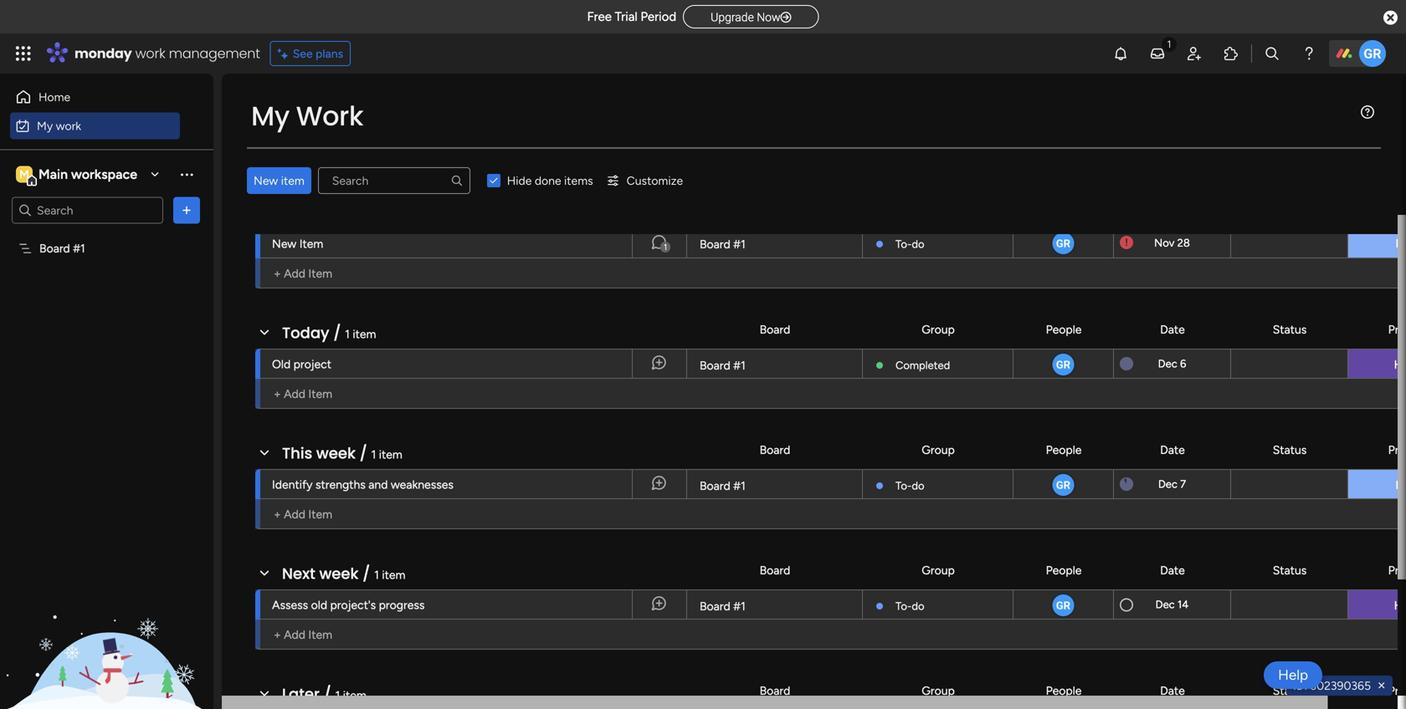 Task type: vqa. For each thing, say whether or not it's contained in the screenshot.
All in the top of the page
no



Task type: describe. For each thing, give the bounding box(es) containing it.
item down new item
[[308, 267, 332, 281]]

people for this week /
[[1046, 443, 1082, 457]]

hide done items
[[507, 174, 593, 188]]

today / 1 item
[[282, 323, 376, 344]]

main workspace
[[39, 167, 137, 182]]

prio for next week /
[[1388, 564, 1406, 578]]

people for next week /
[[1046, 564, 1082, 578]]

3 to- from the top
[[896, 600, 912, 614]]

1 inside button
[[664, 242, 667, 252]]

strengths
[[316, 478, 366, 492]]

Search in workspace field
[[35, 201, 140, 220]]

3 add from the top
[[284, 508, 306, 522]]

3 board #1 link from the top
[[697, 470, 852, 501]]

Filter dashboard by text search field
[[318, 167, 470, 194]]

monday work management
[[75, 44, 260, 63]]

dapulse close image
[[1384, 10, 1398, 27]]

see plans
[[293, 46, 343, 61]]

m
[[19, 167, 29, 182]]

apps image
[[1223, 45, 1240, 62]]

1 inside today / 1 item
[[345, 327, 350, 342]]

new for new item
[[272, 237, 297, 251]]

item inside next week / 1 item
[[382, 568, 405, 583]]

id: 302390365 element
[[1287, 676, 1393, 696]]

date for next week /
[[1160, 564, 1185, 578]]

next
[[282, 564, 315, 585]]

new item
[[254, 174, 305, 188]]

next week / 1 item
[[282, 564, 405, 585]]

identify strengths and weaknesses
[[272, 478, 454, 492]]

now
[[757, 10, 781, 24]]

done
[[535, 174, 561, 188]]

1 image
[[1162, 34, 1177, 53]]

monday
[[75, 44, 132, 63]]

people for today /
[[1046, 323, 1082, 337]]

1 lo from the top
[[1396, 236, 1406, 251]]

upgrade now link
[[683, 5, 819, 28]]

4 add from the top
[[284, 628, 306, 642]]

7
[[1180, 478, 1186, 491]]

v2 overdue deadline image
[[1120, 235, 1133, 251]]

1 inside next week / 1 item
[[374, 568, 379, 583]]

old
[[272, 357, 291, 372]]

customize button
[[600, 167, 690, 194]]

id: 302390365
[[1293, 679, 1371, 694]]

item inside today / 1 item
[[353, 327, 376, 342]]

/ up identify strengths and weaknesses
[[360, 443, 367, 465]]

3 do from the top
[[912, 600, 925, 614]]

1 + from the top
[[274, 267, 281, 281]]

/ for overdue /
[[351, 172, 359, 193]]

overdue
[[282, 172, 347, 193]]

new for new item
[[254, 174, 278, 188]]

dec 6
[[1158, 357, 1186, 371]]

weaknesses
[[391, 478, 454, 492]]

14
[[1178, 599, 1189, 612]]

1 horizontal spatial items
[[564, 174, 593, 188]]

1 inside this week / 1 item
[[371, 448, 376, 462]]

date for later /
[[1160, 684, 1185, 699]]

prio for this week /
[[1388, 443, 1406, 457]]

my work
[[37, 119, 81, 133]]

2 board #1 link from the top
[[697, 350, 852, 380]]

302390365
[[1311, 679, 1371, 694]]

status for today /
[[1273, 323, 1307, 337]]

main
[[39, 167, 68, 182]]

#1 inside list box
[[73, 242, 85, 256]]

2 add from the top
[[284, 387, 306, 401]]

later / 1 item
[[282, 684, 367, 706]]

6
[[1180, 357, 1186, 371]]

2 to- from the top
[[896, 480, 912, 493]]

week for this
[[316, 443, 356, 465]]

invite members image
[[1186, 45, 1203, 62]]

home button
[[10, 84, 180, 110]]

group for this week /
[[922, 443, 955, 457]]

trial
[[615, 9, 638, 24]]

lottie animation element
[[0, 541, 213, 710]]

dec for dec 7
[[1158, 478, 1178, 491]]

help image
[[1301, 45, 1318, 62]]

completed
[[896, 359, 950, 373]]

free
[[587, 9, 612, 24]]

workspace options image
[[178, 166, 195, 183]]

upgrade
[[711, 10, 754, 24]]

/ for later /
[[324, 684, 331, 706]]

management
[[169, 44, 260, 63]]

med
[[1386, 207, 1406, 221]]

2 to-do from the top
[[896, 480, 925, 493]]

item down overdue
[[299, 237, 323, 251]]

people for later /
[[1046, 684, 1082, 699]]

lottie animation image
[[0, 541, 213, 710]]

id:
[[1293, 679, 1308, 694]]

1 board #1 link from the top
[[697, 229, 852, 259]]

options image
[[178, 202, 195, 219]]

help button
[[1264, 662, 1323, 690]]

1 to-do from the top
[[896, 238, 925, 251]]

workspace selection element
[[16, 164, 140, 186]]

project's
[[330, 599, 376, 613]]

4 + from the top
[[274, 628, 281, 642]]

2 lo from the top
[[1396, 478, 1406, 493]]

status for next week /
[[1273, 564, 1307, 578]]

later
[[282, 684, 320, 706]]

customize
[[627, 174, 683, 188]]

1 to- from the top
[[896, 238, 912, 251]]

2
[[363, 177, 369, 191]]

and
[[369, 478, 388, 492]]

dec 7
[[1158, 478, 1186, 491]]

remove image
[[1375, 680, 1389, 693]]



Task type: locate. For each thing, give the bounding box(es) containing it.
add
[[284, 267, 306, 281], [284, 387, 306, 401], [284, 508, 306, 522], [284, 628, 306, 642]]

4 people from the top
[[1046, 684, 1082, 699]]

work
[[296, 98, 363, 135]]

new item
[[272, 237, 323, 251]]

item inside later / 1 item
[[343, 689, 367, 703]]

dec left 7
[[1158, 478, 1178, 491]]

menu image
[[1361, 105, 1375, 119]]

board #1 inside list box
[[39, 242, 85, 256]]

1 prio from the top
[[1388, 172, 1406, 186]]

2 vertical spatial do
[[912, 600, 925, 614]]

status for later /
[[1273, 684, 1307, 699]]

#1
[[733, 237, 746, 252], [73, 242, 85, 256], [733, 359, 746, 373], [733, 479, 746, 493], [733, 600, 746, 614]]

4 date from the top
[[1160, 684, 1185, 699]]

1 horizontal spatial work
[[135, 44, 165, 63]]

date for this week /
[[1160, 443, 1185, 457]]

greg robinson image
[[1051, 473, 1076, 498]]

add down "assess"
[[284, 628, 306, 642]]

board inside list box
[[39, 242, 70, 256]]

work for monday
[[135, 44, 165, 63]]

people
[[1046, 323, 1082, 337], [1046, 443, 1082, 457], [1046, 564, 1082, 578], [1046, 684, 1082, 699]]

item up and
[[379, 448, 403, 462]]

my for my work
[[251, 98, 290, 135]]

dec for dec 6
[[1158, 357, 1178, 371]]

item right the later
[[343, 689, 367, 703]]

week up assess old project's progress
[[319, 564, 359, 585]]

2 do from the top
[[912, 480, 925, 493]]

3 + add item from the top
[[274, 508, 332, 522]]

today
[[282, 323, 329, 344]]

/ left 2
[[351, 172, 359, 193]]

group for next week /
[[922, 564, 955, 578]]

1 vertical spatial new
[[272, 237, 297, 251]]

1 inside later / 1 item
[[335, 689, 340, 703]]

1 vertical spatial lo
[[1396, 478, 1406, 493]]

item down project
[[308, 387, 332, 401]]

1 do from the top
[[912, 238, 925, 251]]

2 + from the top
[[274, 387, 281, 401]]

my down "home"
[[37, 119, 53, 133]]

0 vertical spatial week
[[316, 443, 356, 465]]

board #1 for third board #1 link from the top of the page
[[700, 479, 746, 493]]

2 group from the top
[[922, 443, 955, 457]]

do
[[912, 238, 925, 251], [912, 480, 925, 493], [912, 600, 925, 614]]

+ down new item
[[274, 267, 281, 281]]

status for this week /
[[1273, 443, 1307, 457]]

items right 2
[[372, 177, 401, 191]]

+
[[274, 267, 281, 281], [274, 387, 281, 401], [274, 508, 281, 522], [274, 628, 281, 642]]

prio for today /
[[1388, 323, 1406, 337]]

board #1 for fourth board #1 link from the bottom of the page
[[700, 237, 746, 252]]

2 date from the top
[[1160, 443, 1185, 457]]

0 vertical spatial work
[[135, 44, 165, 63]]

add down new item
[[284, 267, 306, 281]]

0 vertical spatial dec
[[1158, 357, 1178, 371]]

dec left 14
[[1156, 599, 1175, 612]]

work
[[135, 44, 165, 63], [56, 119, 81, 133]]

add down old project
[[284, 387, 306, 401]]

item down old
[[308, 628, 332, 642]]

hide
[[507, 174, 532, 188]]

0 vertical spatial hig
[[1394, 358, 1406, 372]]

1 vertical spatial hig
[[1394, 599, 1406, 613]]

board #1 list box
[[0, 231, 213, 489]]

2 hig from the top
[[1394, 599, 1406, 613]]

old project
[[272, 357, 331, 372]]

+ add item
[[274, 267, 332, 281], [274, 387, 332, 401], [274, 508, 332, 522], [274, 628, 332, 642]]

greg robinson image
[[1359, 40, 1386, 67], [1051, 231, 1076, 256], [1051, 352, 1076, 378], [1051, 594, 1076, 619]]

dec
[[1158, 357, 1178, 371], [1158, 478, 1178, 491], [1156, 599, 1175, 612]]

+ down 'identify'
[[274, 508, 281, 522]]

work for my
[[56, 119, 81, 133]]

3 people from the top
[[1046, 564, 1082, 578]]

/ up project's
[[363, 564, 370, 585]]

/ right today
[[333, 323, 341, 344]]

my inside button
[[37, 119, 53, 133]]

None search field
[[318, 167, 470, 194]]

free trial period
[[587, 9, 677, 24]]

1 add from the top
[[284, 267, 306, 281]]

to-
[[896, 238, 912, 251], [896, 480, 912, 493], [896, 600, 912, 614]]

item up progress
[[382, 568, 405, 583]]

2 people from the top
[[1046, 443, 1082, 457]]

home
[[39, 90, 70, 104]]

+ down "assess"
[[274, 628, 281, 642]]

project
[[293, 357, 331, 372]]

/ for today /
[[333, 323, 341, 344]]

4 + add item from the top
[[274, 628, 332, 642]]

my for my work
[[37, 119, 53, 133]]

1 right the later
[[335, 689, 340, 703]]

to-do
[[896, 238, 925, 251], [896, 480, 925, 493], [896, 600, 925, 614]]

2 prio from the top
[[1388, 323, 1406, 337]]

4 status from the top
[[1273, 684, 1307, 699]]

item inside this week / 1 item
[[379, 448, 403, 462]]

overdue / 2 items
[[282, 172, 401, 193]]

see
[[293, 46, 313, 61]]

work right monday
[[135, 44, 165, 63]]

new inside button
[[254, 174, 278, 188]]

1 up project's
[[374, 568, 379, 583]]

/ right the later
[[324, 684, 331, 706]]

search everything image
[[1264, 45, 1281, 62]]

3 + from the top
[[274, 508, 281, 522]]

option
[[0, 234, 213, 237]]

old
[[311, 599, 327, 613]]

period
[[641, 9, 677, 24]]

5 prio from the top
[[1388, 684, 1406, 699]]

1 right today
[[345, 327, 350, 342]]

4 group from the top
[[922, 684, 955, 699]]

board #1 for second board #1 link from the top
[[700, 359, 746, 373]]

add down 'identify'
[[284, 508, 306, 522]]

1 down "customize"
[[664, 242, 667, 252]]

items
[[564, 174, 593, 188], [372, 177, 401, 191]]

item inside button
[[281, 174, 305, 188]]

work down "home"
[[56, 119, 81, 133]]

nov 28
[[1155, 236, 1190, 250]]

3 prio from the top
[[1388, 443, 1406, 457]]

item
[[299, 237, 323, 251], [308, 267, 332, 281], [308, 387, 332, 401], [308, 508, 332, 522], [308, 628, 332, 642]]

week up strengths
[[316, 443, 356, 465]]

1 vertical spatial to-do
[[896, 480, 925, 493]]

dec left the 6 on the right
[[1158, 357, 1178, 371]]

0 horizontal spatial work
[[56, 119, 81, 133]]

workspace image
[[16, 165, 33, 184]]

1 button
[[632, 229, 686, 259]]

this
[[282, 443, 312, 465]]

my work button
[[10, 113, 180, 139]]

1 vertical spatial work
[[56, 119, 81, 133]]

1 up and
[[371, 448, 376, 462]]

2 vertical spatial to-
[[896, 600, 912, 614]]

item right today
[[353, 327, 376, 342]]

assess old project's progress
[[272, 599, 425, 613]]

plans
[[316, 46, 343, 61]]

my work
[[251, 98, 363, 135]]

identify
[[272, 478, 313, 492]]

prio
[[1388, 172, 1406, 186], [1388, 323, 1406, 337], [1388, 443, 1406, 457], [1388, 564, 1406, 578], [1388, 684, 1406, 699]]

item up new item
[[281, 174, 305, 188]]

2 vertical spatial to-do
[[896, 600, 925, 614]]

search image
[[450, 174, 464, 188]]

date
[[1160, 323, 1185, 337], [1160, 443, 1185, 457], [1160, 564, 1185, 578], [1160, 684, 1185, 699]]

2 + add item from the top
[[274, 387, 332, 401]]

28
[[1177, 236, 1190, 250]]

see plans button
[[270, 41, 351, 66]]

0 vertical spatial do
[[912, 238, 925, 251]]

help
[[1278, 667, 1308, 684]]

1 vertical spatial do
[[912, 480, 925, 493]]

0 horizontal spatial items
[[372, 177, 401, 191]]

1 + add item from the top
[[274, 267, 332, 281]]

board
[[700, 237, 731, 252], [39, 242, 70, 256], [760, 323, 791, 337], [700, 359, 731, 373], [760, 443, 791, 457], [700, 479, 731, 493], [760, 564, 791, 578], [700, 600, 731, 614], [760, 684, 791, 699]]

my left work
[[251, 98, 290, 135]]

1 vertical spatial dec
[[1158, 478, 1178, 491]]

week for next
[[319, 564, 359, 585]]

items inside 'overdue / 2 items'
[[372, 177, 401, 191]]

+ add item down 'identify'
[[274, 508, 332, 522]]

1 vertical spatial week
[[319, 564, 359, 585]]

new item button
[[247, 167, 311, 194]]

3 to-do from the top
[[896, 600, 925, 614]]

board #1 link
[[697, 229, 852, 259], [697, 350, 852, 380], [697, 470, 852, 501], [697, 591, 852, 621]]

item
[[281, 174, 305, 188], [353, 327, 376, 342], [379, 448, 403, 462], [382, 568, 405, 583], [343, 689, 367, 703]]

dec for dec 14
[[1156, 599, 1175, 612]]

nov
[[1155, 236, 1175, 250]]

week
[[316, 443, 356, 465], [319, 564, 359, 585]]

0 vertical spatial lo
[[1396, 236, 1406, 251]]

2 status from the top
[[1273, 443, 1307, 457]]

items right done
[[564, 174, 593, 188]]

+ add item down new item
[[274, 267, 332, 281]]

+ down old
[[274, 387, 281, 401]]

1 horizontal spatial my
[[251, 98, 290, 135]]

1 date from the top
[[1160, 323, 1185, 337]]

new left overdue
[[254, 174, 278, 188]]

lo
[[1396, 236, 1406, 251], [1396, 478, 1406, 493]]

new
[[254, 174, 278, 188], [272, 237, 297, 251]]

0 horizontal spatial my
[[37, 119, 53, 133]]

0 vertical spatial to-
[[896, 238, 912, 251]]

0 vertical spatial to-do
[[896, 238, 925, 251]]

+ add item down "assess"
[[274, 628, 332, 642]]

3 group from the top
[[922, 564, 955, 578]]

1 vertical spatial to-
[[896, 480, 912, 493]]

4 prio from the top
[[1388, 564, 1406, 578]]

inbox image
[[1149, 45, 1166, 62]]

this week / 1 item
[[282, 443, 403, 465]]

dapulse rightstroke image
[[781, 11, 792, 24]]

1 status from the top
[[1273, 323, 1307, 337]]

select product image
[[15, 45, 32, 62]]

3 status from the top
[[1273, 564, 1307, 578]]

group
[[922, 323, 955, 337], [922, 443, 955, 457], [922, 564, 955, 578], [922, 684, 955, 699]]

group for today /
[[922, 323, 955, 337]]

dec 14
[[1156, 599, 1189, 612]]

1 people from the top
[[1046, 323, 1082, 337]]

2 vertical spatial dec
[[1156, 599, 1175, 612]]

board #1 for 4th board #1 link from the top
[[700, 600, 746, 614]]

1
[[664, 242, 667, 252], [345, 327, 350, 342], [371, 448, 376, 462], [374, 568, 379, 583], [335, 689, 340, 703]]

1 hig from the top
[[1394, 358, 1406, 372]]

upgrade now
[[711, 10, 781, 24]]

prio for later /
[[1388, 684, 1406, 699]]

3 date from the top
[[1160, 564, 1185, 578]]

/
[[351, 172, 359, 193], [333, 323, 341, 344], [360, 443, 367, 465], [363, 564, 370, 585], [324, 684, 331, 706]]

workspace
[[71, 167, 137, 182]]

work inside button
[[56, 119, 81, 133]]

hig
[[1394, 358, 1406, 372], [1394, 599, 1406, 613]]

4 board #1 link from the top
[[697, 591, 852, 621]]

board #1
[[700, 237, 746, 252], [39, 242, 85, 256], [700, 359, 746, 373], [700, 479, 746, 493], [700, 600, 746, 614]]

notifications image
[[1113, 45, 1129, 62]]

item down strengths
[[308, 508, 332, 522]]

0 vertical spatial new
[[254, 174, 278, 188]]

group for later /
[[922, 684, 955, 699]]

date for today /
[[1160, 323, 1185, 337]]

progress
[[379, 599, 425, 613]]

my
[[251, 98, 290, 135], [37, 119, 53, 133]]

status
[[1273, 323, 1307, 337], [1273, 443, 1307, 457], [1273, 564, 1307, 578], [1273, 684, 1307, 699]]

+ add item down old project
[[274, 387, 332, 401]]

assess
[[272, 599, 308, 613]]

1 group from the top
[[922, 323, 955, 337]]

new down new item button on the top left
[[272, 237, 297, 251]]



